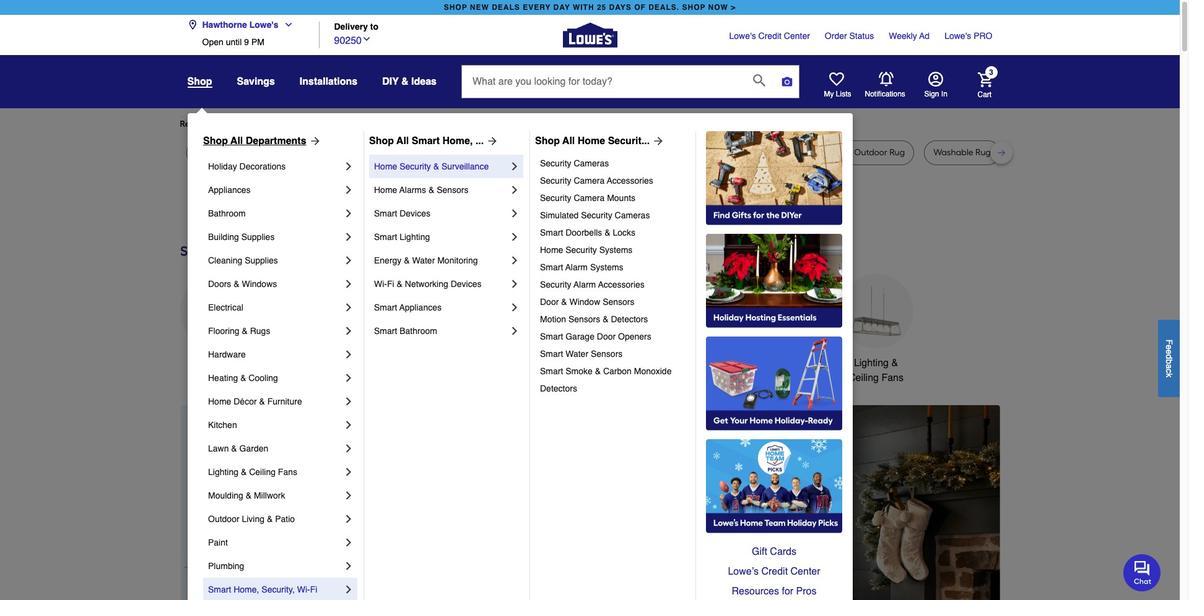 Task type: locate. For each thing, give the bounding box(es) containing it.
kitchen for kitchen
[[208, 421, 237, 431]]

2 allen from the left
[[616, 147, 636, 158]]

alarm inside 'link'
[[566, 263, 588, 273]]

3 all from the left
[[563, 136, 575, 147]]

chevron right image for doors & windows
[[343, 278, 355, 291]]

ceiling inside button
[[849, 373, 879, 384]]

shop all smart home, ...
[[369, 136, 484, 147]]

smart for smart appliances
[[374, 303, 397, 313]]

1 and from the left
[[513, 147, 530, 158]]

0 vertical spatial fans
[[882, 373, 904, 384]]

electrical link
[[208, 296, 343, 320]]

1 vertical spatial credit
[[762, 567, 788, 578]]

more
[[317, 119, 337, 129]]

smart bathroom link
[[374, 320, 509, 343]]

detectors up openers
[[611, 315, 648, 325]]

scroll to item #3 image
[[696, 599, 729, 601]]

alarm down home security systems
[[566, 263, 588, 273]]

chevron right image
[[343, 160, 355, 173], [509, 184, 521, 196], [343, 231, 355, 243], [343, 255, 355, 267], [509, 255, 521, 267], [343, 278, 355, 291], [509, 278, 521, 291], [509, 302, 521, 314], [343, 325, 355, 338], [509, 325, 521, 338], [343, 349, 355, 361], [343, 419, 355, 432], [343, 467, 355, 479], [343, 537, 355, 550], [343, 561, 355, 573], [343, 584, 355, 597]]

appliances down the "holiday"
[[208, 185, 251, 195]]

2 vertical spatial appliances
[[193, 358, 241, 369]]

credit up resources for pros link
[[762, 567, 788, 578]]

smart for smart alarm systems
[[540, 263, 563, 273]]

0 vertical spatial door
[[540, 297, 559, 307]]

1 washable from the left
[[720, 147, 760, 158]]

all up furniture
[[397, 136, 409, 147]]

0 vertical spatial ceiling
[[849, 373, 879, 384]]

chevron right image for electrical
[[343, 302, 355, 314]]

chevron right image for smart home, security, wi-fi
[[343, 584, 355, 597]]

0 horizontal spatial all
[[231, 136, 243, 147]]

motion sensors & detectors link
[[540, 311, 687, 328]]

chevron right image for home alarms & sensors
[[509, 184, 521, 196]]

camera image
[[781, 76, 794, 88]]

chevron right image for smart appliances
[[509, 302, 521, 314]]

0 horizontal spatial cameras
[[574, 159, 609, 169]]

2 shop from the left
[[369, 136, 394, 147]]

1 horizontal spatial you
[[403, 119, 417, 129]]

door up smart water sensors link
[[597, 332, 616, 342]]

area rug
[[317, 147, 353, 158]]

outdoor down the moulding
[[208, 515, 240, 525]]

supplies for cleaning supplies
[[245, 256, 278, 266]]

0 horizontal spatial fans
[[278, 468, 297, 478]]

0 horizontal spatial shop
[[444, 3, 467, 12]]

0 vertical spatial wi-
[[374, 279, 387, 289]]

2 all from the left
[[397, 136, 409, 147]]

1 roth from the left
[[532, 147, 550, 158]]

90250 button
[[334, 32, 372, 48]]

sensors up "motion sensors & detectors" link
[[603, 297, 635, 307]]

systems for smart alarm systems
[[590, 263, 624, 273]]

0 vertical spatial lighting
[[400, 232, 430, 242]]

door up motion
[[540, 297, 559, 307]]

1 vertical spatial devices
[[451, 279, 482, 289]]

1 horizontal spatial all
[[397, 136, 409, 147]]

for up departments
[[280, 119, 291, 129]]

0 vertical spatial supplies
[[241, 232, 275, 242]]

0 horizontal spatial detectors
[[540, 384, 577, 394]]

0 horizontal spatial allen
[[492, 147, 511, 158]]

systems down home security systems link
[[590, 263, 624, 273]]

0 horizontal spatial lowe's
[[249, 20, 279, 30]]

building supplies
[[208, 232, 275, 242]]

all up "security cameras"
[[563, 136, 575, 147]]

center for lowe's credit center
[[791, 567, 821, 578]]

2 camera from the top
[[574, 193, 605, 203]]

0 vertical spatial fi
[[387, 279, 394, 289]]

3 area from the left
[[762, 147, 781, 158]]

center inside 'lowe's credit center' link
[[784, 31, 810, 41]]

0 horizontal spatial kitchen
[[208, 421, 237, 431]]

& inside "link"
[[397, 279, 403, 289]]

shop left now
[[682, 3, 706, 12]]

bathroom inside button
[[666, 358, 709, 369]]

credit up search icon
[[759, 31, 782, 41]]

& inside smart smoke & carbon monoxide detectors
[[595, 367, 601, 377]]

accessories for security camera accessories
[[607, 176, 654, 186]]

chevron right image for smart lighting
[[509, 231, 521, 243]]

arrow right image inside shop all home securit... link
[[650, 135, 665, 147]]

shop up allen and roth area rug
[[535, 136, 560, 147]]

cameras up 'security camera accessories'
[[574, 159, 609, 169]]

outdoor living & patio link
[[208, 508, 343, 532]]

0 horizontal spatial arrow right image
[[484, 135, 499, 147]]

0 vertical spatial bathroom
[[208, 209, 246, 219]]

1 vertical spatial bathroom
[[400, 326, 437, 336]]

fi right security,
[[310, 585, 317, 595]]

1 allen from the left
[[492, 147, 511, 158]]

supplies
[[241, 232, 275, 242], [245, 256, 278, 266]]

cameras up locks
[[615, 211, 650, 221]]

of
[[634, 3, 646, 12]]

plumbing link
[[208, 555, 343, 579]]

you inside "link"
[[403, 119, 417, 129]]

chevron right image for cleaning supplies
[[343, 255, 355, 267]]

1 horizontal spatial ceiling
[[849, 373, 879, 384]]

flooring & rugs
[[208, 326, 270, 336]]

2 vertical spatial bathroom
[[666, 358, 709, 369]]

accessories up door & window sensors link
[[598, 280, 645, 290]]

smart for smart bathroom
[[374, 326, 397, 336]]

appliances down networking at the top left of the page
[[399, 303, 442, 313]]

arrow right image
[[306, 135, 321, 147], [650, 135, 665, 147]]

roth for rug
[[656, 147, 674, 158]]

day
[[554, 3, 570, 12]]

e up "d" on the bottom
[[1165, 345, 1175, 350]]

outdoor inside outdoor tools & equipment
[[558, 358, 594, 369]]

locks
[[613, 228, 636, 238]]

smart devices
[[374, 209, 431, 219]]

for
[[280, 119, 291, 129], [390, 119, 401, 129], [782, 587, 794, 598]]

1 vertical spatial accessories
[[598, 280, 645, 290]]

0 horizontal spatial area
[[317, 147, 335, 158]]

lowe's credit center
[[728, 567, 821, 578]]

lowe's home improvement cart image
[[978, 72, 993, 87]]

0 vertical spatial water
[[412, 256, 435, 266]]

shop up 5x8
[[203, 136, 228, 147]]

0 horizontal spatial arrow right image
[[306, 135, 321, 147]]

arrow right image
[[484, 135, 499, 147], [977, 514, 990, 527]]

1 vertical spatial ceiling
[[249, 468, 276, 478]]

suggestions
[[339, 119, 388, 129]]

1 shop from the left
[[444, 3, 467, 12]]

1 horizontal spatial for
[[390, 119, 401, 129]]

1 horizontal spatial arrow right image
[[977, 514, 990, 527]]

shop for shop all departments
[[203, 136, 228, 147]]

shop down more suggestions for you "link"
[[369, 136, 394, 147]]

roth for area
[[532, 147, 550, 158]]

lowe's down ">"
[[730, 31, 756, 41]]

building
[[208, 232, 239, 242]]

2 horizontal spatial lighting
[[854, 358, 889, 369]]

1 horizontal spatial home,
[[443, 136, 473, 147]]

resources for pros
[[732, 587, 817, 598]]

camera up simulated security cameras
[[574, 193, 605, 203]]

find gifts for the diyer. image
[[706, 131, 843, 226]]

1 horizontal spatial shop
[[682, 3, 706, 12]]

all for smart
[[397, 136, 409, 147]]

1 horizontal spatial water
[[566, 349, 589, 359]]

security camera mounts
[[540, 193, 636, 203]]

0 horizontal spatial for
[[280, 119, 291, 129]]

departments
[[246, 136, 306, 147]]

0 vertical spatial center
[[784, 31, 810, 41]]

appliances up heating
[[193, 358, 241, 369]]

0 horizontal spatial shop
[[203, 136, 228, 147]]

electrical
[[208, 303, 243, 313]]

searches
[[241, 119, 278, 129]]

area
[[317, 147, 335, 158], [552, 147, 570, 158], [762, 147, 781, 158]]

for up furniture
[[390, 119, 401, 129]]

wi- right security,
[[297, 585, 310, 595]]

smart for smart devices
[[374, 209, 397, 219]]

chevron right image for lighting & ceiling fans
[[343, 467, 355, 479]]

shop for shop all smart home, ...
[[369, 136, 394, 147]]

smart for smart doorbells & locks
[[540, 228, 563, 238]]

2 you from the left
[[403, 119, 417, 129]]

roth up "security cameras"
[[532, 147, 550, 158]]

home security systems
[[540, 245, 633, 255]]

chevron right image for energy & water monitoring
[[509, 255, 521, 267]]

None search field
[[462, 65, 800, 110]]

systems down smart doorbells & locks 'link'
[[600, 245, 633, 255]]

monitoring
[[438, 256, 478, 266]]

fans inside button
[[882, 373, 904, 384]]

1 vertical spatial kitchen
[[208, 421, 237, 431]]

1 vertical spatial home,
[[234, 585, 259, 595]]

allen and roth area rug
[[492, 147, 588, 158]]

smart home
[[754, 358, 810, 369]]

credit for lowe's
[[762, 567, 788, 578]]

lowe's wishes you and your family a happy hanukkah. image
[[180, 198, 1000, 229]]

kitchen faucets button
[[462, 274, 537, 371]]

bathroom button
[[651, 274, 725, 371]]

1 horizontal spatial washable
[[934, 147, 974, 158]]

1 horizontal spatial outdoor
[[558, 358, 594, 369]]

chevron right image for moulding & millwork
[[343, 490, 355, 502]]

0 vertical spatial arrow right image
[[484, 135, 499, 147]]

lowe's left pro
[[945, 31, 972, 41]]

chevron right image for kitchen
[[343, 419, 355, 432]]

washable for washable area rug
[[720, 147, 760, 158]]

camera up security camera mounts
[[574, 176, 605, 186]]

smart devices link
[[374, 202, 509, 226]]

alarm for security
[[574, 280, 596, 290]]

0 vertical spatial credit
[[759, 31, 782, 41]]

1 horizontal spatial door
[[597, 332, 616, 342]]

lowe's up pm
[[249, 20, 279, 30]]

smart smoke & carbon monoxide detectors link
[[540, 363, 687, 398]]

arrow right image up security cameras link
[[650, 135, 665, 147]]

3 shop from the left
[[535, 136, 560, 147]]

appliances
[[208, 185, 251, 195], [399, 303, 442, 313], [193, 358, 241, 369]]

rugs
[[250, 326, 270, 336]]

wi-
[[374, 279, 387, 289], [297, 585, 310, 595]]

smart home, security, wi-fi link
[[208, 579, 343, 601]]

lawn
[[208, 444, 229, 454]]

1 vertical spatial door
[[597, 332, 616, 342]]

living
[[242, 515, 265, 525]]

more suggestions for you link
[[317, 118, 427, 131]]

3 rug from the left
[[273, 147, 288, 158]]

1 vertical spatial alarm
[[574, 280, 596, 290]]

allen right desk
[[492, 147, 511, 158]]

doorbells
[[566, 228, 602, 238]]

home for home security & surveillance
[[374, 162, 397, 172]]

chevron right image for flooring & rugs
[[343, 325, 355, 338]]

home inside 'link'
[[208, 397, 231, 407]]

supplies up windows
[[245, 256, 278, 266]]

kitchen for kitchen faucets
[[464, 358, 497, 369]]

2 horizontal spatial shop
[[535, 136, 560, 147]]

1 vertical spatial systems
[[590, 263, 624, 273]]

chevron right image for appliances
[[343, 184, 355, 196]]

notifications
[[865, 90, 906, 98]]

you up shop all smart home, ...
[[403, 119, 417, 129]]

kitchen left faucets
[[464, 358, 497, 369]]

& inside outdoor tools & equipment
[[623, 358, 629, 369]]

0 vertical spatial accessories
[[607, 176, 654, 186]]

lowe's home improvement lists image
[[829, 72, 844, 87]]

equipment
[[570, 373, 618, 384]]

accessories
[[607, 176, 654, 186], [598, 280, 645, 290]]

lowe's inside button
[[249, 20, 279, 30]]

lowe's home team holiday picks. image
[[706, 440, 843, 534]]

smart alarm systems
[[540, 263, 624, 273]]

1 horizontal spatial devices
[[451, 279, 482, 289]]

smart for smart home
[[754, 358, 781, 369]]

all down recommended searches for you
[[231, 136, 243, 147]]

lighting & ceiling fans button
[[839, 274, 913, 386]]

1 arrow right image from the left
[[306, 135, 321, 147]]

1 vertical spatial cameras
[[615, 211, 650, 221]]

0 vertical spatial detectors
[[611, 315, 648, 325]]

accessories up mounts
[[607, 176, 654, 186]]

home, up desk
[[443, 136, 473, 147]]

center up pros
[[791, 567, 821, 578]]

fi down energy
[[387, 279, 394, 289]]

0 vertical spatial devices
[[400, 209, 431, 219]]

cleaning supplies
[[208, 256, 278, 266]]

arrow right image inside shop all departments link
[[306, 135, 321, 147]]

2 horizontal spatial bathroom
[[666, 358, 709, 369]]

0 vertical spatial kitchen
[[464, 358, 497, 369]]

1 all from the left
[[231, 136, 243, 147]]

smart smoke & carbon monoxide detectors
[[540, 367, 674, 394]]

water up networking at the top left of the page
[[412, 256, 435, 266]]

smart inside button
[[754, 358, 781, 369]]

sensors down "window"
[[569, 315, 600, 325]]

0 horizontal spatial wi-
[[297, 585, 310, 595]]

moulding
[[208, 491, 243, 501]]

smart doorbells & locks link
[[540, 224, 687, 242]]

wi- down energy
[[374, 279, 387, 289]]

0 vertical spatial camera
[[574, 176, 605, 186]]

lowe's pro link
[[945, 30, 993, 42]]

security up smart alarm systems
[[566, 245, 597, 255]]

25
[[597, 3, 607, 12]]

devices down monitoring
[[451, 279, 482, 289]]

bathroom link
[[208, 202, 343, 226]]

wi-fi & networking devices link
[[374, 273, 509, 296]]

chevron right image for smart bathroom
[[509, 325, 521, 338]]

sensors down smart garage door openers link
[[591, 349, 623, 359]]

chevron right image for hardware
[[343, 349, 355, 361]]

2 roth from the left
[[656, 147, 674, 158]]

1 horizontal spatial roth
[[656, 147, 674, 158]]

networking
[[405, 279, 448, 289]]

1 horizontal spatial allen
[[616, 147, 636, 158]]

1 vertical spatial water
[[566, 349, 589, 359]]

1 camera from the top
[[574, 176, 605, 186]]

security down "security cameras"
[[540, 176, 572, 186]]

roth up 'security camera accessories' link
[[656, 147, 674, 158]]

1 horizontal spatial lowe's
[[730, 31, 756, 41]]

1 shop from the left
[[203, 136, 228, 147]]

0 vertical spatial lighting & ceiling fans
[[849, 358, 904, 384]]

arrow right image for shop all departments
[[306, 135, 321, 147]]

smart appliances link
[[374, 296, 509, 320]]

center inside lowe's credit center link
[[791, 567, 821, 578]]

kitchen up lawn
[[208, 421, 237, 431]]

0 vertical spatial home,
[[443, 136, 473, 147]]

location image
[[187, 20, 197, 30]]

1 horizontal spatial fans
[[882, 373, 904, 384]]

kitchen faucets
[[464, 358, 535, 369]]

systems inside 'link'
[[590, 263, 624, 273]]

water up smoke
[[566, 349, 589, 359]]

doors & windows
[[208, 279, 277, 289]]

supplies up cleaning supplies
[[241, 232, 275, 242]]

1 horizontal spatial kitchen
[[464, 358, 497, 369]]

1 you from the left
[[293, 119, 307, 129]]

0 horizontal spatial bathroom
[[208, 209, 246, 219]]

smart home, security, wi-fi
[[208, 585, 317, 595]]

outdoor up equipment
[[558, 358, 594, 369]]

detectors down smoke
[[540, 384, 577, 394]]

you for more suggestions for you
[[403, 119, 417, 129]]

2 washable from the left
[[934, 147, 974, 158]]

2 arrow right image from the left
[[650, 135, 665, 147]]

0 horizontal spatial roth
[[532, 147, 550, 158]]

1 vertical spatial supplies
[[245, 256, 278, 266]]

chat invite button image
[[1124, 554, 1162, 592]]

0 horizontal spatial lighting & ceiling fans
[[208, 468, 297, 478]]

decorations
[[239, 162, 286, 172]]

center left order
[[784, 31, 810, 41]]

kitchen inside button
[[464, 358, 497, 369]]

1 horizontal spatial and
[[638, 147, 654, 158]]

monoxide
[[634, 367, 672, 377]]

devices down alarms
[[400, 209, 431, 219]]

hardware
[[208, 350, 246, 360]]

e up b
[[1165, 350, 1175, 355]]

for left pros
[[782, 587, 794, 598]]

1 vertical spatial camera
[[574, 193, 605, 203]]

moulding & millwork link
[[208, 484, 343, 508]]

home décor & furniture link
[[208, 390, 343, 414]]

2 area from the left
[[552, 147, 570, 158]]

0 horizontal spatial devices
[[400, 209, 431, 219]]

holiday
[[208, 162, 237, 172]]

lighting inside button
[[854, 358, 889, 369]]

2 and from the left
[[638, 147, 654, 158]]

arrow right image down more
[[306, 135, 321, 147]]

for inside "link"
[[390, 119, 401, 129]]

sign
[[925, 90, 940, 99]]

days
[[609, 3, 632, 12]]

1 horizontal spatial area
[[552, 147, 570, 158]]

smart inside smart smoke & carbon monoxide detectors
[[540, 367, 563, 377]]

chevron right image for lawn & garden
[[343, 443, 355, 455]]

1 vertical spatial appliances
[[399, 303, 442, 313]]

90250
[[334, 35, 362, 46]]

allen for allen and roth rug
[[616, 147, 636, 158]]

1 horizontal spatial wi-
[[374, 279, 387, 289]]

cart
[[978, 90, 992, 99]]

1 area from the left
[[317, 147, 335, 158]]

lighting & ceiling fans inside button
[[849, 358, 904, 384]]

1 horizontal spatial fi
[[387, 279, 394, 289]]

for for suggestions
[[390, 119, 401, 129]]

alarm up "window"
[[574, 280, 596, 290]]

you left more
[[293, 119, 307, 129]]

allen down securit...
[[616, 147, 636, 158]]

1 vertical spatial detectors
[[540, 384, 577, 394]]

chevron right image for building supplies
[[343, 231, 355, 243]]

0 vertical spatial outdoor
[[558, 358, 594, 369]]

0 horizontal spatial washable
[[720, 147, 760, 158]]

lowe's home improvement account image
[[928, 72, 943, 87]]

2 horizontal spatial area
[[762, 147, 781, 158]]

1 horizontal spatial cameras
[[615, 211, 650, 221]]

home for home décor & furniture
[[208, 397, 231, 407]]

1 horizontal spatial detectors
[[611, 315, 648, 325]]

kitchen
[[464, 358, 497, 369], [208, 421, 237, 431]]

0 horizontal spatial and
[[513, 147, 530, 158]]

lowe's home improvement notification center image
[[879, 72, 894, 87]]

chevron right image
[[509, 160, 521, 173], [343, 184, 355, 196], [343, 208, 355, 220], [509, 208, 521, 220], [509, 231, 521, 243], [343, 302, 355, 314], [343, 372, 355, 385], [343, 396, 355, 408], [343, 443, 355, 455], [343, 490, 355, 502], [343, 514, 355, 526]]

outdoor tools & equipment button
[[557, 274, 631, 386]]

1 horizontal spatial lighting
[[400, 232, 430, 242]]

...
[[476, 136, 484, 147]]

all for home
[[563, 136, 575, 147]]

1 horizontal spatial shop
[[369, 136, 394, 147]]

sensors up smart devices link
[[437, 185, 469, 195]]

0 vertical spatial systems
[[600, 245, 633, 255]]

chevron right image for heating & cooling
[[343, 372, 355, 385]]

0 vertical spatial alarm
[[566, 263, 588, 273]]

2 horizontal spatial all
[[563, 136, 575, 147]]

8 rug from the left
[[890, 147, 905, 158]]

arrow right image inside shop all smart home, ... link
[[484, 135, 499, 147]]

allen
[[492, 147, 511, 158], [616, 147, 636, 158]]

shop left new
[[444, 3, 467, 12]]

lowe's credit center
[[730, 31, 810, 41]]

home, down plumbing
[[234, 585, 259, 595]]

fi
[[387, 279, 394, 289], [310, 585, 317, 595]]



Task type: describe. For each thing, give the bounding box(es) containing it.
smart doorbells & locks
[[540, 228, 636, 238]]

1 vertical spatial fi
[[310, 585, 317, 595]]

1 vertical spatial arrow right image
[[977, 514, 990, 527]]

security camera accessories link
[[540, 172, 687, 190]]

0 horizontal spatial door
[[540, 297, 559, 307]]

security camera mounts link
[[540, 190, 687, 207]]

Search Query text field
[[462, 66, 743, 98]]

chevron right image for home décor & furniture
[[343, 396, 355, 408]]

open
[[202, 37, 223, 47]]

now
[[708, 3, 729, 12]]

camera for mounts
[[574, 193, 605, 203]]

2 e from the top
[[1165, 350, 1175, 355]]

lowe's home improvement logo image
[[563, 8, 617, 62]]

systems for home security systems
[[600, 245, 633, 255]]

recommended searches for you heading
[[180, 118, 1000, 131]]

shop
[[187, 76, 212, 87]]

get your home holiday-ready. image
[[706, 337, 843, 431]]

chevron down image
[[279, 20, 293, 30]]

desk
[[445, 147, 464, 158]]

fi inside "link"
[[387, 279, 394, 289]]

2 vertical spatial lighting
[[208, 468, 239, 478]]

faucets
[[500, 358, 535, 369]]

2 shop from the left
[[682, 3, 706, 12]]

camera for accessories
[[574, 176, 605, 186]]

devices inside "link"
[[451, 279, 482, 289]]

all for departments
[[231, 136, 243, 147]]

smoke
[[566, 367, 593, 377]]

outdoor tools & equipment
[[558, 358, 629, 384]]

you for recommended searches for you
[[293, 119, 307, 129]]

9 rug from the left
[[976, 147, 991, 158]]

shop for shop all home securit...
[[535, 136, 560, 147]]

4 rug from the left
[[337, 147, 353, 158]]

energy & water monitoring
[[374, 256, 478, 266]]

1 horizontal spatial bathroom
[[400, 326, 437, 336]]

search image
[[753, 74, 766, 87]]

9
[[244, 37, 249, 47]]

0 vertical spatial cameras
[[574, 159, 609, 169]]

chevron right image for plumbing
[[343, 561, 355, 573]]

savings
[[237, 76, 275, 87]]

bathroom inside 'link'
[[208, 209, 246, 219]]

installations
[[300, 76, 358, 87]]

pro
[[974, 31, 993, 41]]

chevron right image for home security & surveillance
[[509, 160, 521, 173]]

d
[[1165, 355, 1175, 359]]

plumbing
[[208, 562, 244, 572]]

pros
[[796, 587, 817, 598]]

0 horizontal spatial ceiling
[[249, 468, 276, 478]]

security down allen and roth area rug
[[540, 159, 572, 169]]

outdoor for outdoor tools & equipment
[[558, 358, 594, 369]]

smart water sensors link
[[540, 346, 687, 363]]

home for home security systems
[[540, 245, 563, 255]]

smart for smart home, security, wi-fi
[[208, 585, 231, 595]]

& inside 'button'
[[401, 76, 409, 87]]

millwork
[[254, 491, 285, 501]]

a
[[1165, 364, 1175, 369]]

home security systems link
[[540, 242, 687, 259]]

supplies for building supplies
[[241, 232, 275, 242]]

arrow right image for shop all home securit...
[[650, 135, 665, 147]]

order status link
[[825, 30, 874, 42]]

building supplies link
[[208, 226, 343, 249]]

recommended
[[180, 119, 240, 129]]

energy & water monitoring link
[[374, 249, 509, 273]]

chevron down image
[[362, 34, 372, 44]]

holiday decorations
[[208, 162, 286, 172]]

security up simulated
[[540, 193, 572, 203]]

rug rug
[[255, 147, 288, 158]]

smart for smart smoke & carbon monoxide detectors
[[540, 367, 563, 377]]

credit for lowe's
[[759, 31, 782, 41]]

chevron right image for smart devices
[[509, 208, 521, 220]]

>
[[731, 3, 736, 12]]

savings button
[[237, 71, 275, 93]]

diy & ideas
[[382, 76, 437, 87]]

weekly ad
[[889, 31, 930, 41]]

home inside button
[[784, 358, 810, 369]]

smart for smart lighting
[[374, 232, 397, 242]]

lowe's for lowe's pro
[[945, 31, 972, 41]]

smart home button
[[745, 274, 819, 371]]

security alarm accessories
[[540, 280, 645, 290]]

deals.
[[649, 3, 680, 12]]

& inside lighting & ceiling fans
[[892, 358, 898, 369]]

openers
[[618, 332, 652, 342]]

1 vertical spatial wi-
[[297, 585, 310, 595]]

center for lowe's credit center
[[784, 31, 810, 41]]

diy
[[382, 76, 399, 87]]

2 rug from the left
[[255, 147, 271, 158]]

paint link
[[208, 532, 343, 555]]

and for allen and roth rug
[[638, 147, 654, 158]]

simulated security cameras link
[[540, 207, 687, 224]]

resources
[[732, 587, 779, 598]]

tools
[[597, 358, 620, 369]]

doors
[[208, 279, 231, 289]]

0 horizontal spatial home,
[[234, 585, 259, 595]]

1 e from the top
[[1165, 345, 1175, 350]]

carbon
[[603, 367, 632, 377]]

ad
[[920, 31, 930, 41]]

alarm for smart
[[566, 263, 588, 273]]

allen and roth rug
[[616, 147, 692, 158]]

lowe's for lowe's credit center
[[730, 31, 756, 41]]

chevron right image for bathroom
[[343, 208, 355, 220]]

6 rug from the left
[[676, 147, 692, 158]]

appliances inside 'button'
[[193, 358, 241, 369]]

home alarms & sensors
[[374, 185, 469, 195]]

hardware link
[[208, 343, 343, 367]]

security down furniture
[[400, 162, 431, 172]]

25 days of deals. don't miss deals every day. same-day delivery on in-stock orders placed by 2 p m. image
[[180, 406, 380, 601]]

3
[[989, 68, 994, 77]]

pm
[[251, 37, 264, 47]]

1 rug from the left
[[195, 147, 211, 158]]

f e e d b a c k button
[[1159, 320, 1180, 397]]

1 vertical spatial fans
[[278, 468, 297, 478]]

in
[[942, 90, 948, 99]]

security down smart alarm systems
[[540, 280, 572, 290]]

smart bathroom
[[374, 326, 437, 336]]

chevron right image for outdoor living & patio
[[343, 514, 355, 526]]

more suggestions for you
[[317, 119, 417, 129]]

accessories for security alarm accessories
[[598, 280, 645, 290]]

shop all home securit... link
[[535, 134, 665, 149]]

shop all smart home, ... link
[[369, 134, 499, 149]]

home security & surveillance
[[374, 162, 489, 172]]

allen for allen and roth area rug
[[492, 147, 511, 158]]

cleaning supplies link
[[208, 249, 343, 273]]

7 rug from the left
[[783, 147, 798, 158]]

furniture
[[381, 147, 416, 158]]

holiday hosting essentials. image
[[706, 234, 843, 328]]

2 horizontal spatial for
[[782, 587, 794, 598]]

cleaning
[[208, 256, 242, 266]]

appliances button
[[180, 274, 254, 371]]

f
[[1165, 340, 1175, 345]]

home for home alarms & sensors
[[374, 185, 397, 195]]

securit...
[[608, 136, 650, 147]]

my lists link
[[824, 72, 852, 99]]

detectors inside smart smoke & carbon monoxide detectors
[[540, 384, 577, 394]]

washable for washable rug
[[934, 147, 974, 158]]

weekly ad link
[[889, 30, 930, 42]]

5 rug from the left
[[572, 147, 588, 158]]

new
[[470, 3, 489, 12]]

open until 9 pm
[[202, 37, 264, 47]]

0 vertical spatial appliances
[[208, 185, 251, 195]]

sign in
[[925, 90, 948, 99]]

washable rug
[[934, 147, 991, 158]]

wi- inside "link"
[[374, 279, 387, 289]]

and for allen and roth area rug
[[513, 147, 530, 158]]

hawthorne lowe's
[[202, 20, 279, 30]]

chevron right image for holiday decorations
[[343, 160, 355, 173]]

outdoor for outdoor living & patio
[[208, 515, 240, 525]]

mounts
[[607, 193, 636, 203]]

shop all home securit...
[[535, 136, 650, 147]]

chevron right image for wi-fi & networking devices
[[509, 278, 521, 291]]

for for searches
[[280, 119, 291, 129]]

50 percent off all artificial christmas trees, holiday lights and more. image
[[400, 406, 1000, 601]]

shop 25 days of deals by category image
[[180, 241, 1000, 262]]

chevron right image for paint
[[343, 537, 355, 550]]

status
[[850, 31, 874, 41]]

security up smart doorbells & locks
[[581, 211, 613, 221]]

smart lighting link
[[374, 226, 509, 249]]

delivery to
[[334, 22, 379, 32]]

heating
[[208, 374, 238, 383]]

lists
[[836, 90, 852, 99]]

home security & surveillance link
[[374, 155, 509, 178]]

smart for smart water sensors
[[540, 349, 563, 359]]

smart for smart garage door openers
[[540, 332, 563, 342]]

smart garage door openers
[[540, 332, 652, 342]]



Task type: vqa. For each thing, say whether or not it's contained in the screenshot.
chevron right image associated with Electrical
yes



